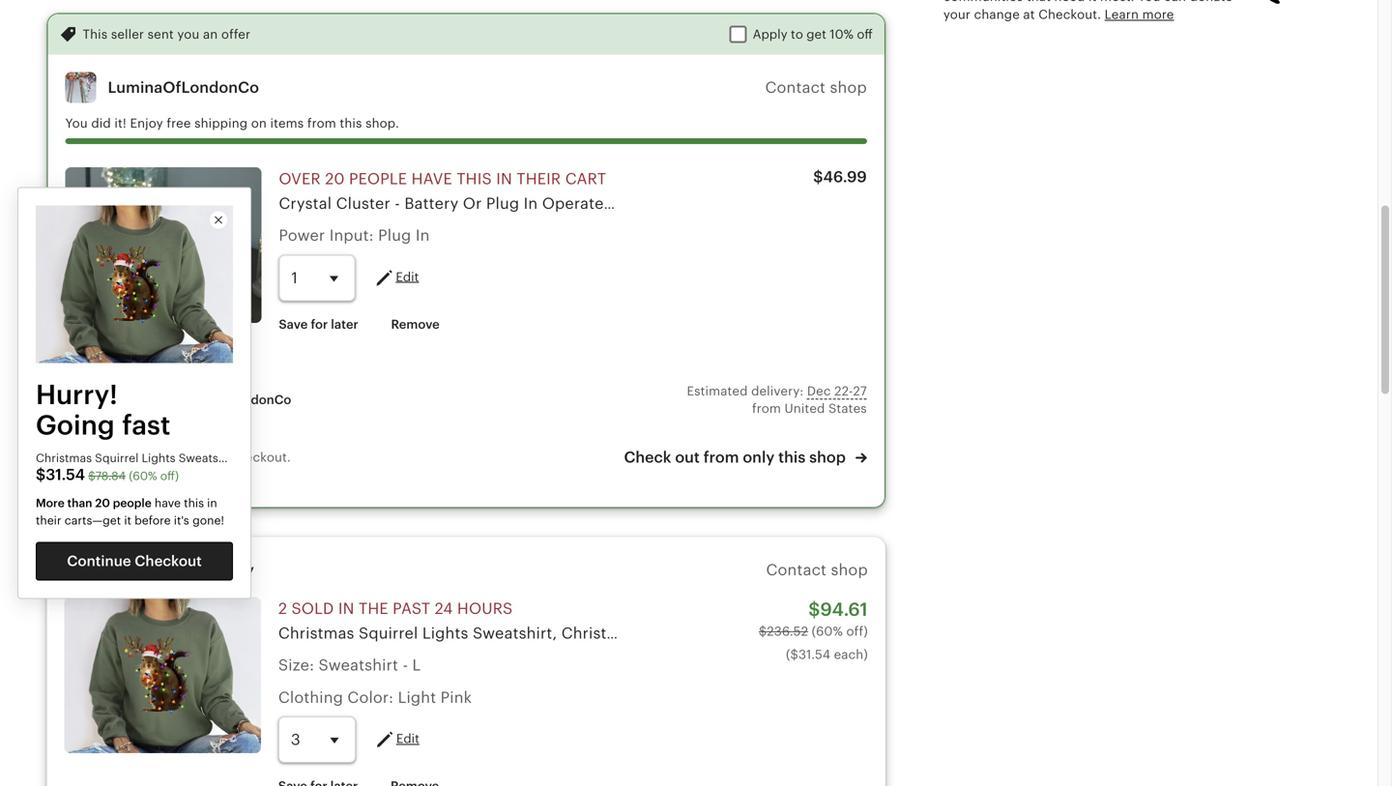 Task type: locate. For each thing, give the bounding box(es) containing it.
off) up each) at the bottom of the page
[[847, 624, 868, 639]]

shop down 10% on the top
[[830, 79, 867, 96]]

you
[[177, 27, 200, 42]]

their down more
[[36, 514, 61, 527]]

1 horizontal spatial lights
[[850, 625, 896, 642]]

contact shop button up 94.61
[[767, 561, 868, 579]]

0 vertical spatial shop
[[830, 79, 867, 96]]

squirrel down the
[[359, 625, 418, 642]]

sweatshirt
[[319, 657, 399, 674]]

contact shop button down get
[[766, 79, 867, 96]]

0 horizontal spatial in
[[416, 227, 430, 244]]

1 horizontal spatial their
[[517, 170, 561, 188]]

0 horizontal spatial squirrel
[[359, 625, 418, 642]]

1 edit from the top
[[396, 270, 419, 284]]

luminaoflondonco link
[[108, 79, 259, 96]]

2 vertical spatial shop
[[831, 561, 868, 579]]

1 vertical spatial in
[[207, 497, 217, 510]]

$
[[814, 168, 824, 186], [809, 600, 821, 620], [759, 624, 767, 639], [791, 648, 799, 662]]

(60%
[[129, 470, 157, 483], [812, 624, 843, 639]]

shop
[[830, 79, 867, 96], [810, 449, 846, 466], [831, 561, 868, 579]]

1 lights from the left
[[422, 625, 469, 642]]

0 horizontal spatial their
[[36, 514, 61, 527]]

1 vertical spatial (60%
[[812, 624, 843, 639]]

light down l
[[398, 689, 436, 706]]

edit down clothing color: light pink
[[396, 732, 420, 746]]

1 horizontal spatial from
[[704, 449, 739, 466]]

sweatshirt,
[[473, 625, 557, 642]]

out
[[675, 449, 700, 466]]

l
[[413, 657, 421, 674]]

0 vertical spatial edit
[[396, 270, 419, 284]]

1 vertical spatial shop
[[810, 449, 846, 466]]

0 vertical spatial in
[[496, 170, 513, 188]]

in for 2 sold in the past 24 hours christmas squirrel lights sweatshirt, christmas squirrel hoodie, christmas lights sweater, christmas squirrel gift, cute christmas sweater
[[338, 600, 355, 617]]

10%
[[830, 27, 854, 42]]

2 edit button from the top
[[373, 728, 420, 751]]

an
[[203, 27, 218, 42]]

contact shop up 94.61
[[767, 561, 868, 579]]

save for later
[[279, 317, 359, 332]]

edit button for clothing color:
[[373, 728, 420, 751]]

christmas right sweatshirt,
[[562, 625, 638, 642]]

learn more button
[[1105, 6, 1175, 23]]

20 inside "over 20 people have this in their cart crystal cluster - battery or plug in operated fairy light string"
[[325, 170, 345, 188]]

this
[[83, 27, 108, 42]]

sold
[[292, 600, 334, 617]]

sent
[[148, 27, 174, 42]]

- left battery
[[395, 195, 400, 212]]

0 vertical spatial contact shop button
[[766, 79, 867, 96]]

squirrel left "hoodie,"
[[642, 625, 702, 642]]

in inside have this in their carts—get it before it's gone!
[[207, 497, 217, 510]]

remove
[[391, 317, 440, 332]]

this
[[340, 116, 362, 131], [457, 170, 492, 188], [779, 449, 806, 466], [184, 497, 204, 510]]

shop.
[[366, 116, 399, 131]]

in
[[496, 170, 513, 188], [207, 497, 217, 510], [338, 600, 355, 617]]

cute
[[1151, 625, 1187, 642]]

0 horizontal spatial off)
[[160, 470, 179, 483]]

from
[[307, 116, 336, 131], [752, 402, 781, 416], [704, 449, 739, 466]]

off) down 'options'
[[160, 470, 179, 483]]

lights up each) at the bottom of the page
[[850, 625, 896, 642]]

contact shop button
[[766, 79, 867, 96], [767, 561, 868, 579]]

this up it's gone!
[[184, 497, 204, 510]]

past
[[393, 600, 431, 617]]

in up crystal cluster - battery or plug in operated fairy light string link
[[496, 170, 513, 188]]

in
[[524, 195, 538, 212], [416, 227, 430, 244]]

$78.84
[[88, 470, 126, 483]]

1 vertical spatial contact shop button
[[767, 561, 868, 579]]

1 edit button from the top
[[373, 266, 419, 289]]

edit button down clothing color: light pink
[[373, 728, 420, 751]]

0 horizontal spatial 20
[[95, 497, 110, 510]]

1 horizontal spatial off)
[[847, 624, 868, 639]]

luminaoflondonco image
[[65, 72, 96, 103]]

gifting
[[121, 450, 162, 465]]

2 edit from the top
[[396, 732, 420, 746]]

apply to get 10% off
[[753, 27, 873, 42]]

1 vertical spatial plug
[[378, 227, 411, 244]]

1 vertical spatial from
[[752, 402, 781, 416]]

christmas right sweater,
[[969, 625, 1046, 642]]

operated
[[542, 195, 614, 212]]

more than 20 people
[[36, 497, 152, 510]]

0 vertical spatial people
[[349, 170, 407, 188]]

have
[[412, 170, 453, 188], [155, 497, 181, 510]]

cart
[[566, 170, 607, 188]]

it's gone!
[[174, 514, 224, 527]]

- inside "over 20 people have this in their cart crystal cluster - battery or plug in operated fairy light string"
[[395, 195, 400, 212]]

plug inside "over 20 people have this in their cart crystal cluster - battery or plug in operated fairy light string"
[[486, 195, 520, 212]]

0 vertical spatial contact shop
[[766, 79, 867, 96]]

than
[[67, 497, 92, 510]]

united
[[785, 402, 825, 416]]

1 squirrel from the left
[[359, 625, 418, 642]]

this up or
[[457, 170, 492, 188]]

dec 22-27 link
[[807, 384, 867, 398]]

(60% up 31.54
[[812, 624, 843, 639]]

1 vertical spatial light
[[398, 689, 436, 706]]

people up it
[[113, 497, 152, 510]]

1 vertical spatial contact shop
[[767, 561, 868, 579]]

1 vertical spatial people
[[113, 497, 152, 510]]

0 horizontal spatial in
[[207, 497, 217, 510]]

0 horizontal spatial from
[[307, 116, 336, 131]]

people inside "over 20 people have this in their cart crystal cluster - battery or plug in operated fairy light string"
[[349, 170, 407, 188]]

0 horizontal spatial have
[[155, 497, 181, 510]]

in left operated
[[524, 195, 538, 212]]

in down battery
[[416, 227, 430, 244]]

this right the only
[[779, 449, 806, 466]]

1 horizontal spatial light
[[659, 195, 697, 212]]

1 horizontal spatial people
[[349, 170, 407, 188]]

christmas right cute
[[1191, 625, 1267, 642]]

1 horizontal spatial plug
[[486, 195, 520, 212]]

$31.54
[[36, 466, 85, 484]]

0 vertical spatial plug
[[486, 195, 520, 212]]

27
[[853, 384, 867, 398]]

order
[[122, 430, 156, 444]]

christmas down sold
[[278, 625, 355, 642]]

from down delivery: at the right
[[752, 402, 781, 416]]

1 horizontal spatial in
[[338, 600, 355, 617]]

edit button
[[373, 266, 419, 289], [373, 728, 420, 751]]

contact shop down get
[[766, 79, 867, 96]]

from right items
[[307, 116, 336, 131]]

a
[[176, 430, 183, 444]]

this inside have this in their carts—get it before it's gone!
[[184, 497, 204, 510]]

0 vertical spatial edit button
[[373, 266, 419, 289]]

in left the
[[338, 600, 355, 617]]

people
[[349, 170, 407, 188], [113, 497, 152, 510]]

have up battery
[[412, 170, 453, 188]]

free
[[167, 116, 191, 131]]

0 horizontal spatial plug
[[378, 227, 411, 244]]

to
[[791, 27, 804, 42]]

delivery:
[[752, 384, 804, 398]]

1 vertical spatial edit button
[[373, 728, 420, 751]]

squirrel left gift, at the right bottom of the page
[[1050, 625, 1109, 642]]

for
[[311, 317, 328, 332]]

light right 'fairy'
[[659, 195, 697, 212]]

3 squirrel from the left
[[1050, 625, 1109, 642]]

only
[[743, 449, 775, 466]]

offer
[[221, 27, 251, 42]]

each)
[[834, 648, 868, 662]]

236.52
[[767, 624, 809, 639]]

2 horizontal spatial squirrel
[[1050, 625, 1109, 642]]

have up before
[[155, 497, 181, 510]]

christmas
[[278, 625, 355, 642], [562, 625, 638, 642], [769, 625, 845, 642], [969, 625, 1046, 642], [1191, 625, 1267, 642]]

0 vertical spatial from
[[307, 116, 336, 131]]

1 vertical spatial their
[[36, 514, 61, 527]]

(60% inside $31.54 $78.84 (60% off)
[[129, 470, 157, 483]]

0 horizontal spatial (60%
[[129, 470, 157, 483]]

1 vertical spatial contact
[[767, 561, 827, 579]]

on
[[251, 116, 267, 131]]

people up cluster
[[349, 170, 407, 188]]

from right out
[[704, 449, 739, 466]]

lights down 24
[[422, 625, 469, 642]]

christmas squirrel lights sweatshirt, christmas squirrel hoodie, christmas lights sweater, christmas squirrel gift, cute christmas sweater image
[[64, 597, 261, 753]]

22-
[[835, 384, 853, 398]]

checkout.
[[230, 450, 291, 465]]

plug right or
[[486, 195, 520, 212]]

0 vertical spatial light
[[659, 195, 697, 212]]

-
[[395, 195, 400, 212], [403, 657, 408, 674]]

0 vertical spatial have
[[412, 170, 453, 188]]

2 horizontal spatial in
[[496, 170, 513, 188]]

24
[[435, 600, 453, 617]]

2 vertical spatial in
[[338, 600, 355, 617]]

you
[[65, 116, 88, 131]]

2 vertical spatial from
[[704, 449, 739, 466]]

this inside "over 20 people have this in their cart crystal cluster - battery or plug in operated fairy light string"
[[457, 170, 492, 188]]

0 vertical spatial 20
[[325, 170, 345, 188]]

continue
[[67, 553, 131, 569]]

contact
[[766, 79, 826, 96], [767, 561, 827, 579]]

0 horizontal spatial -
[[395, 195, 400, 212]]

1 vertical spatial edit
[[396, 732, 420, 746]]

0 vertical spatial contact
[[766, 79, 826, 96]]

0 vertical spatial off)
[[160, 470, 179, 483]]

their inside have this in their carts—get it before it's gone!
[[36, 514, 61, 527]]

as
[[159, 430, 173, 444]]

0 vertical spatial in
[[524, 195, 538, 212]]

3 christmas from the left
[[769, 625, 845, 642]]

tripletsdesignparty link
[[107, 561, 254, 579]]

edit button up "remove"
[[373, 266, 419, 289]]

shop up 94.61
[[831, 561, 868, 579]]

0 vertical spatial their
[[517, 170, 561, 188]]

2 horizontal spatial from
[[752, 402, 781, 416]]

0 vertical spatial -
[[395, 195, 400, 212]]

1 horizontal spatial squirrel
[[642, 625, 702, 642]]

tripletsdesignparty image
[[64, 555, 95, 586]]

1 vertical spatial off)
[[847, 624, 868, 639]]

0 vertical spatial (60%
[[129, 470, 157, 483]]

1 horizontal spatial have
[[412, 170, 453, 188]]

contact down to on the right
[[766, 79, 826, 96]]

their up crystal cluster - battery or plug in operated fairy light string link
[[517, 170, 561, 188]]

1 horizontal spatial in
[[524, 195, 538, 212]]

(60% down gifting
[[129, 470, 157, 483]]

in up it's gone!
[[207, 497, 217, 510]]

contact for luminaoflondonco
[[766, 79, 826, 96]]

plug right input:
[[378, 227, 411, 244]]

contact shop button for tripletsdesignparty
[[767, 561, 868, 579]]

0 horizontal spatial lights
[[422, 625, 469, 642]]

contact shop button for luminaoflondonco
[[766, 79, 867, 96]]

1 horizontal spatial (60%
[[812, 624, 843, 639]]

carts—get
[[65, 514, 121, 527]]

- left l
[[403, 657, 408, 674]]

christmas up 31.54
[[769, 625, 845, 642]]

contact up 2 sold in the past 24 hours christmas squirrel lights sweatshirt, christmas squirrel hoodie, christmas lights sweater, christmas squirrel gift, cute christmas sweater
[[767, 561, 827, 579]]

contact shop for tripletsdesignparty
[[767, 561, 868, 579]]

have inside have this in their carts—get it before it's gone!
[[155, 497, 181, 510]]

their inside "over 20 people have this in their cart crystal cluster - battery or plug in operated fairy light string"
[[517, 170, 561, 188]]

sweater
[[1271, 625, 1333, 642]]

20 right over
[[325, 170, 345, 188]]

items
[[270, 116, 304, 131]]

edit up "remove"
[[396, 270, 419, 284]]

1 horizontal spatial 20
[[325, 170, 345, 188]]

have inside "over 20 people have this in their cart crystal cluster - battery or plug in operated fairy light string"
[[412, 170, 453, 188]]

1 vertical spatial -
[[403, 657, 408, 674]]

this inside 'link'
[[779, 449, 806, 466]]

in inside 2 sold in the past 24 hours christmas squirrel lights sweatshirt, christmas squirrel hoodie, christmas lights sweater, christmas squirrel gift, cute christmas sweater
[[338, 600, 355, 617]]

shop down states
[[810, 449, 846, 466]]

shop inside 'link'
[[810, 449, 846, 466]]

the
[[359, 600, 389, 617]]

it!
[[114, 116, 127, 131]]

clothing color: light pink
[[278, 689, 472, 706]]

1 vertical spatial have
[[155, 497, 181, 510]]

light
[[659, 195, 697, 212], [398, 689, 436, 706]]

learn
[[1105, 7, 1139, 22]]

20 up carts—get at the left bottom of page
[[95, 497, 110, 510]]



Task type: describe. For each thing, give the bounding box(es) containing it.
from inside estimated delivery: dec 22-27 from united states
[[752, 402, 781, 416]]

1 vertical spatial 20
[[95, 497, 110, 510]]

check out from only this shop
[[624, 449, 850, 466]]

hours
[[457, 600, 513, 617]]

sweater,
[[900, 625, 965, 642]]

this seller sent you an offer
[[83, 27, 251, 42]]

$ 94.61 $ 236.52 (60% off) ( $ 31.54 each)
[[759, 600, 868, 662]]

checkout
[[135, 553, 202, 569]]

apply
[[753, 27, 788, 42]]

edit button for plug in
[[373, 266, 419, 289]]

color:
[[348, 689, 394, 706]]

over
[[279, 170, 321, 188]]

2 christmas from the left
[[562, 625, 638, 642]]

or
[[463, 195, 482, 212]]

gift,
[[1113, 625, 1146, 642]]

have this in their carts—get it before it's gone!
[[36, 497, 224, 527]]

crystal cluster - battery or plug in operated fairy light string image
[[65, 167, 261, 323]]

over 20 people have this in their cart crystal cluster - battery or plug in operated fairy light string
[[279, 170, 748, 212]]

string
[[702, 195, 748, 212]]

in for have this in their carts—get it before it's gone!
[[207, 497, 217, 510]]

later
[[331, 317, 359, 332]]

31.54
[[799, 648, 831, 662]]

(60% inside $ 94.61 $ 236.52 (60% off) ( $ 31.54 each)
[[812, 624, 843, 639]]

2 sold in the past 24 hours christmas squirrel lights sweatshirt, christmas squirrel hoodie, christmas lights sweater, christmas squirrel gift, cute christmas sweater
[[278, 600, 1333, 642]]

0 horizontal spatial light
[[398, 689, 436, 706]]

shop for luminaoflondonco
[[830, 79, 867, 96]]

pink
[[441, 689, 472, 706]]

94.61
[[821, 600, 868, 620]]

crystal cluster - battery or plug in operated fairy light string link
[[279, 195, 748, 212]]

tripletsdesignparty
[[107, 561, 254, 579]]

battery
[[405, 195, 459, 212]]

christmas squirrel lights sweatshirt, christmas squirrel hoodie, christmas lights sweater, christmas squirrel gift, cute christmas sweater link
[[278, 625, 1333, 642]]

going fast
[[36, 410, 171, 441]]

seller
[[111, 27, 144, 42]]

46.99
[[824, 168, 867, 186]]

continue checkout
[[67, 553, 202, 569]]

shipping
[[194, 116, 248, 131]]

fairy
[[618, 195, 655, 212]]

in inside "over 20 people have this in their cart crystal cluster - battery or plug in operated fairy light string"
[[524, 195, 538, 212]]

cluster
[[336, 195, 391, 212]]

luminaoflondonco
[[108, 79, 259, 96]]

power input: plug in
[[279, 227, 430, 244]]

before
[[135, 514, 171, 527]]

this left shop.
[[340, 116, 362, 131]]

did
[[91, 116, 111, 131]]

shop for tripletsdesignparty
[[831, 561, 868, 579]]

at
[[215, 450, 227, 465]]

more
[[1143, 7, 1175, 22]]

2 squirrel from the left
[[642, 625, 702, 642]]

edit for clothing color:
[[396, 732, 420, 746]]

1 vertical spatial in
[[416, 227, 430, 244]]

view
[[88, 450, 118, 465]]

2 lights from the left
[[850, 625, 896, 642]]

4 christmas from the left
[[969, 625, 1046, 642]]

contact for tripletsdesignparty
[[767, 561, 827, 579]]

hoodie,
[[706, 625, 765, 642]]

from inside 'link'
[[704, 449, 739, 466]]

power
[[279, 227, 325, 244]]

size: sweatshirt - l
[[278, 657, 421, 674]]

get
[[807, 27, 827, 42]]

2
[[278, 600, 287, 617]]

save
[[279, 317, 308, 332]]

contact shop for luminaoflondonco
[[766, 79, 867, 96]]

states
[[829, 402, 867, 416]]

estimated delivery: dec 22-27 from united states
[[687, 384, 867, 416]]

edit for plug in
[[396, 270, 419, 284]]

check out from only this shop link
[[624, 447, 867, 468]]

enjoy
[[130, 116, 163, 131]]

1 christmas from the left
[[278, 625, 355, 642]]

dec
[[807, 384, 831, 398]]

off) inside $ 94.61 $ 236.52 (60% off) ( $ 31.54 each)
[[847, 624, 868, 639]]

remove button
[[377, 307, 454, 342]]

learn more
[[1105, 7, 1175, 22]]

5 christmas from the left
[[1191, 625, 1267, 642]]

hurry!
[[36, 380, 118, 410]]

uplift fund image
[[1254, 0, 1308, 7]]

it
[[124, 514, 131, 527]]

1 horizontal spatial -
[[403, 657, 408, 674]]

save for later button
[[264, 307, 373, 342]]

gift
[[186, 430, 207, 444]]

mark
[[88, 430, 119, 444]]

0 horizontal spatial people
[[113, 497, 152, 510]]

(
[[786, 648, 791, 662]]

light inside "over 20 people have this in their cart crystal cluster - battery or plug in operated fairy light string"
[[659, 195, 697, 212]]

off) inside $31.54 $78.84 (60% off)
[[160, 470, 179, 483]]

check
[[624, 449, 672, 466]]

size:
[[278, 657, 314, 674]]

estimated
[[687, 384, 748, 398]]

in inside "over 20 people have this in their cart crystal cluster - battery or plug in operated fairy light string"
[[496, 170, 513, 188]]

input:
[[330, 227, 374, 244]]

options
[[165, 450, 212, 465]]

you did it! enjoy free shipping on items from this shop.
[[65, 116, 399, 131]]

$ 46.99
[[814, 168, 867, 186]]

$31.54 $78.84 (60% off)
[[36, 466, 179, 484]]

off
[[857, 27, 873, 42]]



Task type: vqa. For each thing, say whether or not it's contained in the screenshot.
edit button
yes



